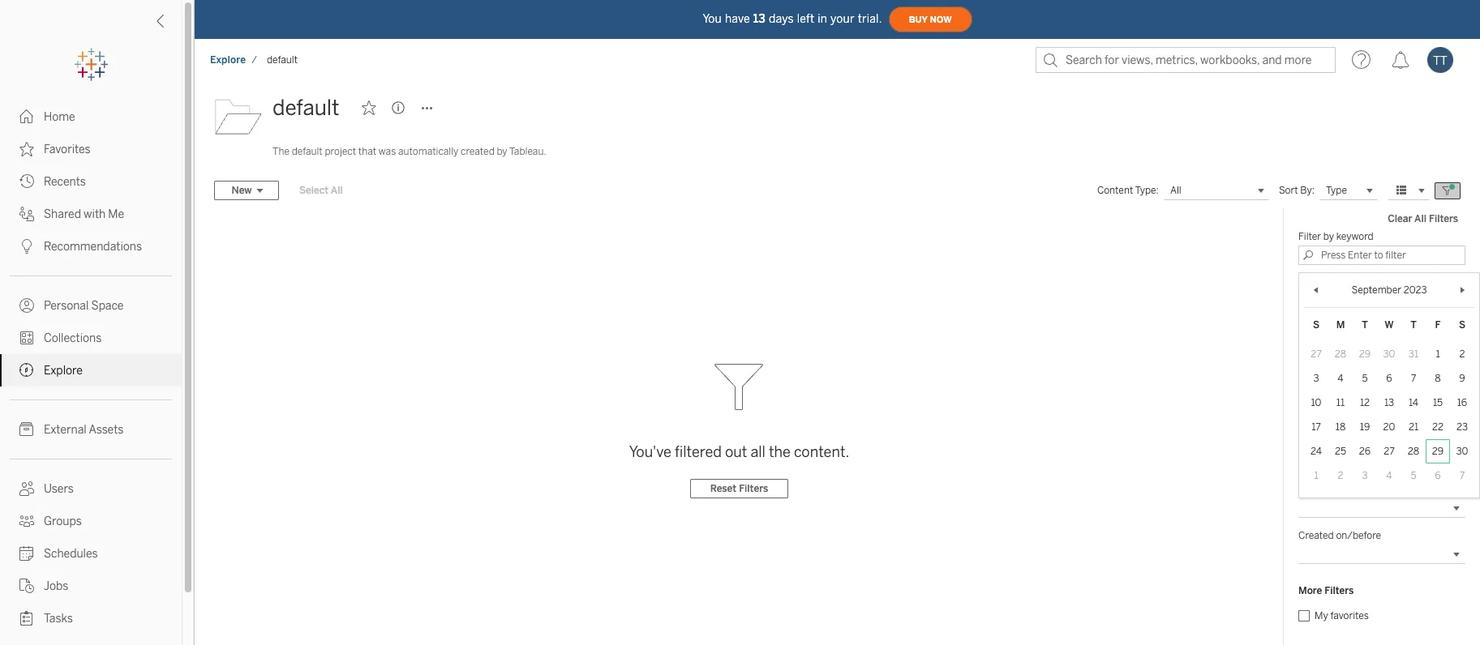 Task type: vqa. For each thing, say whether or not it's contained in the screenshot.
Permissions…
no



Task type: describe. For each thing, give the bounding box(es) containing it.
details
[[1299, 286, 1331, 298]]

14
[[1409, 397, 1419, 409]]

was
[[379, 146, 396, 157]]

more filters
[[1299, 586, 1354, 597]]

clear button
[[1428, 436, 1466, 452]]

select
[[299, 185, 329, 196]]

september 2023 grid
[[1304, 313, 1475, 488]]

wednesday, september 20, 2023 cell
[[1377, 415, 1402, 440]]

my
[[1315, 611, 1328, 622]]

new
[[232, 185, 252, 196]]

jobs
[[44, 580, 68, 594]]

by text only_f5he34f image for favorites
[[19, 142, 34, 157]]

t for second t column header from the left
[[1411, 320, 1417, 331]]

project
[[325, 146, 356, 157]]

thursday, september 7, 2023 cell
[[1402, 367, 1426, 391]]

users link
[[0, 473, 182, 505]]

11
[[1337, 397, 1345, 409]]

1 vertical spatial by
[[1324, 231, 1334, 243]]

reset
[[710, 483, 737, 495]]

Created on/after text field
[[1299, 499, 1466, 518]]

tuesday, august 29, 2023 cell
[[1353, 342, 1377, 367]]

1 for sunday, october 1, 2023 cell
[[1314, 470, 1319, 482]]

date
[[1299, 367, 1321, 378]]

recommendations
[[44, 240, 142, 254]]

type
[[1326, 184, 1347, 196]]

thursday, september 28, 2023 cell
[[1402, 440, 1426, 464]]

recommendations link
[[0, 230, 182, 263]]

sort by:
[[1279, 185, 1315, 196]]

27 for 'sunday, august 27, 2023' cell
[[1311, 349, 1322, 360]]

1 vertical spatial default
[[273, 95, 339, 121]]

september
[[1352, 285, 1402, 296]]

by text only_f5he34f image for recents
[[19, 174, 34, 189]]

new button
[[214, 181, 279, 200]]

me
[[108, 208, 124, 221]]

saturday, september 23, 2023 cell
[[1450, 415, 1475, 440]]

30 for the wednesday, august 30, 2023 cell at the right bottom
[[1383, 349, 1396, 360]]

all for clear all filters
[[1415, 213, 1427, 225]]

0 vertical spatial default
[[267, 54, 298, 66]]

recents link
[[0, 165, 182, 198]]

clear all filters
[[1388, 213, 1458, 225]]

10 by text only_f5he34f image from the top
[[19, 644, 34, 646]]

28 for monday, august 28, 2023 cell
[[1335, 349, 1347, 360]]

2 t column header from the left
[[1402, 313, 1426, 337]]

friday, september 22, 2023 cell
[[1426, 415, 1450, 440]]

2 for monday, october 2, 2023 cell
[[1338, 470, 1344, 482]]

content
[[1097, 185, 1133, 196]]

buy now button
[[889, 6, 972, 32]]

you
[[703, 12, 722, 26]]

september 2023
[[1352, 285, 1427, 296]]

25
[[1335, 446, 1347, 457]]

4 for 'monday, september 4, 2023' cell
[[1338, 373, 1344, 384]]

tuesday, september 26, 2023 cell
[[1353, 440, 1377, 464]]

collections link
[[0, 322, 182, 354]]

days
[[769, 12, 794, 26]]

20
[[1384, 422, 1395, 433]]

23
[[1457, 422, 1468, 433]]

3 for sunday, september 3, 2023 cell
[[1314, 373, 1319, 384]]

sunday, september 3, 2023 cell
[[1304, 367, 1329, 391]]

external assets
[[44, 423, 124, 437]]

filtered
[[675, 444, 722, 462]]

wednesday, september 27, 2023 cell
[[1377, 440, 1402, 464]]

saturday, september 30, 2023 cell
[[1450, 440, 1475, 464]]

tuesday, october 3, 2023 cell
[[1353, 464, 1377, 488]]

wednesday, september 6, 2023 cell
[[1377, 367, 1402, 391]]

by text only_f5he34f image for users
[[19, 482, 34, 496]]

assets
[[89, 423, 124, 437]]

w column header
[[1377, 313, 1402, 337]]

15
[[1433, 397, 1443, 409]]

21
[[1409, 422, 1419, 433]]

users
[[44, 483, 74, 496]]

now
[[930, 14, 952, 25]]

the
[[769, 444, 791, 462]]

monday, august 28, 2023 cell
[[1329, 342, 1353, 367]]

row containing 24
[[1304, 440, 1475, 464]]

1 horizontal spatial explore link
[[209, 54, 247, 67]]

type button
[[1320, 181, 1378, 200]]

f
[[1435, 320, 1441, 331]]

trial.
[[858, 12, 882, 26]]

shared
[[44, 208, 81, 221]]

tuesday, september 12, 2023 cell
[[1353, 391, 1377, 415]]

clear for clear all filters
[[1388, 213, 1413, 225]]

created on/after
[[1299, 484, 1373, 496]]

automatically
[[398, 146, 459, 157]]

type:
[[1135, 185, 1159, 196]]

the
[[273, 146, 290, 157]]

modified for modified on/after
[[1299, 392, 1338, 403]]

explore for explore
[[44, 364, 83, 378]]

on/after for modified on/after
[[1340, 392, 1377, 403]]

the default project that was automatically created by tableau.
[[273, 146, 546, 157]]

clear for clear
[[1435, 438, 1458, 449]]

t for second t column header from the right
[[1362, 320, 1368, 331]]

by text only_f5he34f image for collections
[[19, 331, 34, 346]]

with
[[84, 208, 106, 221]]

thursday, september 21, 2023 cell
[[1402, 415, 1426, 440]]

home link
[[0, 101, 182, 133]]

filter by keyword
[[1299, 231, 1374, 243]]

modified on/before
[[1299, 438, 1385, 449]]

tableau.
[[509, 146, 546, 157]]

sunday, august 27, 2023 cell
[[1304, 342, 1329, 367]]

13 inside cell
[[1385, 397, 1394, 409]]

that
[[358, 146, 376, 157]]

by text only_f5he34f image for home
[[19, 110, 34, 124]]

saturday, october 7, 2023 cell
[[1450, 464, 1475, 488]]

jobs link
[[0, 570, 182, 603]]

wednesday, september 13, 2023 cell
[[1377, 391, 1402, 415]]

reset filters button
[[690, 479, 789, 499]]

friday, september 15, 2023 cell
[[1426, 391, 1450, 415]]

1 s column header from the left
[[1304, 313, 1329, 337]]

by text only_f5he34f image for external assets
[[19, 423, 34, 437]]

groups link
[[0, 505, 182, 538]]

tasks
[[44, 612, 73, 626]]

reset filters
[[710, 483, 768, 495]]

9
[[1460, 373, 1465, 384]]

main navigation. press the up and down arrow keys to access links. element
[[0, 101, 182, 646]]

all button
[[1164, 181, 1269, 200]]

by text only_f5he34f image for tasks
[[19, 612, 34, 626]]

content.
[[794, 444, 850, 462]]

default element
[[262, 54, 303, 66]]

shared with me
[[44, 208, 124, 221]]

saturday, september 16, 2023 cell
[[1450, 391, 1475, 415]]

clear all filters button
[[1381, 209, 1466, 229]]

tuesday, september 5, 2023 cell
[[1353, 367, 1377, 391]]

row containing 10
[[1304, 391, 1475, 415]]

in
[[818, 12, 827, 26]]

navigation panel element
[[0, 49, 182, 646]]

groups
[[44, 515, 82, 529]]

external
[[44, 423, 87, 437]]



Task type: locate. For each thing, give the bounding box(es) containing it.
filters right reset
[[739, 483, 768, 495]]

16
[[1457, 397, 1468, 409]]

created down 24
[[1299, 484, 1334, 496]]

on/before for modified on/before
[[1340, 438, 1385, 449]]

1 vertical spatial explore
[[44, 364, 83, 378]]

modified down the "17"
[[1299, 438, 1338, 449]]

personal space
[[44, 299, 124, 313]]

september 2023 heading
[[1352, 285, 1427, 296]]

5 for thursday, october 5, 2023 cell
[[1411, 470, 1417, 482]]

by text only_f5he34f image inside tasks link
[[19, 612, 34, 626]]

s column header left m
[[1304, 313, 1329, 337]]

1 up created on/after
[[1314, 470, 1319, 482]]

s left m column header
[[1313, 320, 1320, 331]]

by text only_f5he34f image left recents on the left top
[[19, 174, 34, 189]]

select all button
[[289, 181, 353, 200]]

/
[[252, 54, 257, 66]]

0 vertical spatial explore
[[210, 54, 246, 66]]

my favorites
[[1315, 611, 1369, 622]]

0 horizontal spatial filters
[[739, 483, 768, 495]]

by:
[[1301, 185, 1315, 196]]

favorites
[[1331, 611, 1369, 622]]

friday, october 6, 2023 cell
[[1426, 464, 1450, 488]]

29
[[1359, 349, 1371, 360], [1432, 446, 1444, 457]]

1 vertical spatial 13
[[1385, 397, 1394, 409]]

space
[[91, 299, 124, 313]]

7
[[1411, 373, 1417, 384], [1460, 470, 1465, 482]]

by text only_f5he34f image for recommendations
[[19, 239, 34, 254]]

4 for wednesday, october 4, 2023 cell
[[1387, 470, 1392, 482]]

0 vertical spatial 27
[[1311, 349, 1322, 360]]

by text only_f5he34f image left users
[[19, 482, 34, 496]]

explore left the /
[[210, 54, 246, 66]]

favorites link
[[0, 133, 182, 165]]

by text only_f5he34f image for jobs
[[19, 579, 34, 594]]

0 vertical spatial 1
[[1436, 349, 1440, 360]]

schedules link
[[0, 538, 182, 570]]

29 right thursday, september 28, 2023 cell
[[1432, 446, 1444, 457]]

thursday, october 5, 2023 cell
[[1402, 464, 1426, 488]]

7 for 'thursday, september 7, 2023' cell
[[1411, 373, 1417, 384]]

t column header left f
[[1402, 313, 1426, 337]]

28 right 'sunday, august 27, 2023' cell
[[1335, 349, 1347, 360]]

default right the /
[[267, 54, 298, 66]]

project image
[[214, 92, 263, 140]]

4 up modified on/after
[[1338, 373, 1344, 384]]

by text only_f5he34f image down tasks link
[[19, 644, 34, 646]]

1 t from the left
[[1362, 320, 1368, 331]]

s right the f column header
[[1459, 320, 1466, 331]]

0 horizontal spatial 4
[[1338, 373, 1344, 384]]

thursday, september 14, 2023 cell
[[1402, 391, 1426, 415]]

17
[[1312, 422, 1321, 433]]

2023
[[1404, 285, 1427, 296]]

Created on/before text field
[[1299, 545, 1466, 565]]

27 up date
[[1311, 349, 1322, 360]]

4
[[1338, 373, 1344, 384], [1387, 470, 1392, 482]]

filters inside clear all filters button
[[1429, 213, 1458, 225]]

buy
[[909, 14, 928, 25]]

1 inside cell
[[1436, 349, 1440, 360]]

0 horizontal spatial 7
[[1411, 373, 1417, 384]]

by text only_f5he34f image inside home "link"
[[19, 110, 34, 124]]

row
[[1304, 342, 1475, 367], [1304, 367, 1475, 391], [1304, 391, 1475, 415], [1304, 415, 1475, 440], [1304, 440, 1475, 464], [1304, 464, 1475, 488]]

1 horizontal spatial 27
[[1384, 446, 1395, 457]]

explore link
[[209, 54, 247, 67], [0, 354, 182, 387]]

5 right 'monday, september 4, 2023' cell
[[1362, 373, 1368, 384]]

created down created on/after
[[1299, 530, 1334, 542]]

4 row from the top
[[1304, 415, 1475, 440]]

27 for wednesday, september 27, 2023 cell
[[1384, 446, 1395, 457]]

6 right thursday, october 5, 2023 cell
[[1435, 470, 1441, 482]]

13 left days
[[753, 12, 766, 26]]

thursday, august 31, 2023 cell
[[1402, 342, 1426, 367]]

by text only_f5he34f image for schedules
[[19, 547, 34, 561]]

6 by text only_f5he34f image from the top
[[19, 363, 34, 378]]

by text only_f5he34f image inside recents link
[[19, 174, 34, 189]]

1 s from the left
[[1313, 320, 1320, 331]]

1 row from the top
[[1304, 342, 1475, 367]]

1 vertical spatial 30
[[1456, 446, 1469, 457]]

shared with me link
[[0, 198, 182, 230]]

5
[[1362, 373, 1368, 384], [1411, 470, 1417, 482]]

0 horizontal spatial 1
[[1314, 470, 1319, 482]]

1 vertical spatial filters
[[739, 483, 768, 495]]

t left w
[[1362, 320, 1368, 331]]

by text only_f5he34f image inside jobs link
[[19, 579, 34, 594]]

2 row from the top
[[1304, 367, 1475, 391]]

1 horizontal spatial by
[[1324, 231, 1334, 243]]

row containing 27
[[1304, 342, 1475, 367]]

9 by text only_f5he34f image from the top
[[19, 579, 34, 594]]

3
[[1314, 373, 1319, 384], [1362, 470, 1368, 482]]

29 for tuesday, august 29, 2023 cell
[[1359, 349, 1371, 360]]

modified down sunday, september 3, 2023 cell
[[1299, 392, 1338, 403]]

1 vertical spatial explore link
[[0, 354, 182, 387]]

0 vertical spatial 13
[[753, 12, 766, 26]]

created for created on/after
[[1299, 484, 1334, 496]]

on/after down tuesday, september 5, 2023 cell
[[1340, 392, 1377, 403]]

0 horizontal spatial 2
[[1338, 470, 1344, 482]]

1 t column header from the left
[[1353, 313, 1377, 337]]

Search for views, metrics, workbooks, and more text field
[[1036, 47, 1336, 73]]

by text only_f5he34f image inside "shared with me" 'link'
[[19, 207, 34, 221]]

on/after
[[1340, 392, 1377, 403], [1336, 484, 1373, 496]]

0 horizontal spatial t column header
[[1353, 313, 1377, 337]]

6 left 'thursday, september 7, 2023' cell
[[1387, 373, 1392, 384]]

2 horizontal spatial filters
[[1429, 213, 1458, 225]]

0 vertical spatial 6
[[1387, 373, 1392, 384]]

6 for wednesday, september 6, 2023 cell
[[1387, 373, 1392, 384]]

2 s from the left
[[1459, 320, 1466, 331]]

30 left thursday, august 31, 2023 cell
[[1383, 349, 1396, 360]]

5 right wednesday, october 4, 2023 cell
[[1411, 470, 1417, 482]]

sunday, september 17, 2023 cell
[[1304, 415, 1329, 440]]

all for select all
[[331, 185, 343, 196]]

2 horizontal spatial all
[[1415, 213, 1427, 225]]

0 horizontal spatial 13
[[753, 12, 766, 26]]

by text only_f5he34f image left collections
[[19, 331, 34, 346]]

2 inside cell
[[1338, 470, 1344, 482]]

by text only_f5he34f image left shared
[[19, 207, 34, 221]]

1 vertical spatial 1
[[1314, 470, 1319, 482]]

29 inside tuesday, august 29, 2023 cell
[[1359, 349, 1371, 360]]

2 vertical spatial default
[[292, 146, 323, 157]]

clear
[[1388, 213, 1413, 225], [1435, 438, 1458, 449]]

2 for saturday, september 2, 2023 cell
[[1460, 349, 1465, 360]]

filters
[[1429, 213, 1458, 225], [739, 483, 768, 495], [1325, 586, 1354, 597]]

1 horizontal spatial 6
[[1435, 470, 1441, 482]]

28
[[1335, 349, 1347, 360], [1408, 446, 1420, 457]]

1 by text only_f5he34f image from the top
[[19, 207, 34, 221]]

0 horizontal spatial explore
[[44, 364, 83, 378]]

filters up filter by keyword text field
[[1429, 213, 1458, 225]]

0 horizontal spatial s
[[1313, 320, 1320, 331]]

by text only_f5he34f image left personal
[[19, 299, 34, 313]]

on/before down 19
[[1340, 438, 1385, 449]]

row header
[[1304, 313, 1475, 337]]

5 by text only_f5he34f image from the top
[[19, 612, 34, 626]]

8 by text only_f5he34f image from the top
[[19, 514, 34, 529]]

0 horizontal spatial 27
[[1311, 349, 1322, 360]]

28 for thursday, september 28, 2023 cell
[[1408, 446, 1420, 457]]

28 right wednesday, september 27, 2023 cell
[[1408, 446, 1420, 457]]

s column header right f
[[1450, 313, 1475, 337]]

1 horizontal spatial 13
[[1385, 397, 1394, 409]]

tuesday, september 19, 2023 cell
[[1353, 415, 1377, 440]]

2 modified from the top
[[1299, 438, 1338, 449]]

7 down saturday, september 30, 2023 cell
[[1460, 470, 1465, 482]]

by text only_f5he34f image inside favorites link
[[19, 142, 34, 157]]

friday, september 8, 2023 cell
[[1426, 367, 1450, 391]]

monday, september 11, 2023 cell
[[1329, 391, 1353, 415]]

0 vertical spatial clear
[[1388, 213, 1413, 225]]

left
[[797, 12, 815, 26]]

by text only_f5he34f image left "recommendations"
[[19, 239, 34, 254]]

modified on/after
[[1299, 392, 1377, 403]]

content type:
[[1097, 185, 1159, 196]]

30
[[1383, 349, 1396, 360], [1456, 446, 1469, 457]]

0 horizontal spatial t
[[1362, 320, 1368, 331]]

3 row from the top
[[1304, 391, 1475, 415]]

friday, september 29, 2023 cell
[[1426, 440, 1450, 464]]

1 vertical spatial 27
[[1384, 446, 1395, 457]]

2 t from the left
[[1411, 320, 1417, 331]]

1 horizontal spatial 28
[[1408, 446, 1420, 457]]

0 vertical spatial 29
[[1359, 349, 1371, 360]]

1 horizontal spatial s column header
[[1450, 313, 1475, 337]]

1 vertical spatial on/before
[[1336, 530, 1381, 542]]

filters up my favorites
[[1325, 586, 1354, 597]]

by text only_f5he34f image left "home"
[[19, 110, 34, 124]]

monday, september 25, 2023 cell
[[1329, 440, 1353, 464]]

your
[[831, 12, 855, 26]]

filter
[[1299, 231, 1321, 243]]

3 by text only_f5he34f image from the top
[[19, 423, 34, 437]]

by right filter
[[1324, 231, 1334, 243]]

4 by text only_f5he34f image from the top
[[19, 299, 34, 313]]

modified
[[1299, 392, 1338, 403], [1299, 438, 1338, 449]]

0 vertical spatial 2
[[1460, 349, 1465, 360]]

by text only_f5he34f image left 'jobs'
[[19, 579, 34, 594]]

1 horizontal spatial 4
[[1387, 470, 1392, 482]]

created on/before
[[1299, 530, 1381, 542]]

1 horizontal spatial t
[[1411, 320, 1417, 331]]

all right select
[[331, 185, 343, 196]]

by text only_f5he34f image left the groups
[[19, 514, 34, 529]]

default
[[267, 54, 298, 66], [273, 95, 339, 121], [292, 146, 323, 157]]

by text only_f5he34f image down collections link
[[19, 363, 34, 378]]

1 horizontal spatial 3
[[1362, 470, 1368, 482]]

0 vertical spatial 28
[[1335, 349, 1347, 360]]

12
[[1360, 397, 1370, 409]]

1 vertical spatial 28
[[1408, 446, 1420, 457]]

0 horizontal spatial 3
[[1314, 373, 1319, 384]]

3 by text only_f5he34f image from the top
[[19, 174, 34, 189]]

all inside select all button
[[331, 185, 343, 196]]

by text only_f5he34f image inside schedules link
[[19, 547, 34, 561]]

6 row from the top
[[1304, 464, 1475, 488]]

4 by text only_f5he34f image from the top
[[19, 547, 34, 561]]

sunday, september 24, 2023 cell
[[1304, 440, 1329, 464]]

by text only_f5he34f image for personal space
[[19, 299, 34, 313]]

all inside clear all filters button
[[1415, 213, 1427, 225]]

1 vertical spatial modified
[[1299, 438, 1338, 449]]

1 vertical spatial 6
[[1435, 470, 1441, 482]]

personal space link
[[0, 290, 182, 322]]

1 vertical spatial created
[[1299, 530, 1334, 542]]

1 inside cell
[[1314, 470, 1319, 482]]

sort
[[1279, 185, 1298, 196]]

29 inside friday, september 29, 2023 cell
[[1432, 446, 1444, 457]]

by text only_f5he34f image left external
[[19, 423, 34, 437]]

recents
[[44, 175, 86, 189]]

3 right monday, october 2, 2023 cell
[[1362, 470, 1368, 482]]

m column header
[[1329, 313, 1353, 337]]

1 vertical spatial on/after
[[1336, 484, 1373, 496]]

27
[[1311, 349, 1322, 360], [1384, 446, 1395, 457]]

row header containing s
[[1304, 313, 1475, 337]]

1 horizontal spatial clear
[[1435, 438, 1458, 449]]

1 horizontal spatial all
[[1170, 185, 1182, 196]]

1 for friday, september 1, 2023 cell
[[1436, 349, 1440, 360]]

t column header
[[1353, 313, 1377, 337], [1402, 313, 1426, 337]]

2 by text only_f5he34f image from the top
[[19, 239, 34, 254]]

5 by text only_f5he34f image from the top
[[19, 331, 34, 346]]

0 vertical spatial 30
[[1383, 349, 1396, 360]]

on/before for created on/before
[[1336, 530, 1381, 542]]

3 inside sunday, september 3, 2023 cell
[[1314, 373, 1319, 384]]

1 vertical spatial 5
[[1411, 470, 1417, 482]]

t
[[1362, 320, 1368, 331], [1411, 320, 1417, 331]]

row containing 1
[[1304, 464, 1475, 488]]

by text only_f5he34f image inside collections link
[[19, 331, 34, 346]]

more
[[1299, 586, 1322, 597]]

1 horizontal spatial 1
[[1436, 349, 1440, 360]]

0 horizontal spatial s column header
[[1304, 313, 1329, 337]]

personal
[[44, 299, 89, 313]]

2 up created on/after
[[1338, 470, 1344, 482]]

0 horizontal spatial 28
[[1335, 349, 1347, 360]]

s column header
[[1304, 313, 1329, 337], [1450, 313, 1475, 337]]

0 horizontal spatial by
[[497, 146, 508, 157]]

t left the f column header
[[1411, 320, 1417, 331]]

1 horizontal spatial s
[[1459, 320, 1466, 331]]

created
[[1299, 484, 1334, 496], [1299, 530, 1334, 542]]

24
[[1311, 446, 1322, 457]]

29 for friday, september 29, 2023 cell
[[1432, 446, 1444, 457]]

1 up friday, september 8, 2023 cell
[[1436, 349, 1440, 360]]

2 by text only_f5he34f image from the top
[[19, 142, 34, 157]]

Filter by keyword text field
[[1299, 246, 1466, 265]]

collections
[[44, 332, 102, 346]]

schedules
[[44, 548, 98, 561]]

10
[[1311, 397, 1322, 409]]

filters for reset filters
[[739, 483, 768, 495]]

by text only_f5he34f image for groups
[[19, 514, 34, 529]]

1 vertical spatial 2
[[1338, 470, 1344, 482]]

row containing 3
[[1304, 367, 1475, 391]]

explore for explore /
[[210, 54, 246, 66]]

1 vertical spatial 4
[[1387, 470, 1392, 482]]

by text only_f5he34f image left favorites
[[19, 142, 34, 157]]

monday, september 4, 2023 cell
[[1329, 367, 1353, 391]]

by text only_f5he34f image inside users link
[[19, 482, 34, 496]]

sunday, september 10, 2023 cell
[[1304, 391, 1329, 415]]

1 horizontal spatial 5
[[1411, 470, 1417, 482]]

w
[[1385, 320, 1394, 331]]

0 vertical spatial explore link
[[209, 54, 247, 67]]

3 left 'monday, september 4, 2023' cell
[[1314, 373, 1319, 384]]

1 horizontal spatial 7
[[1460, 470, 1465, 482]]

0 horizontal spatial all
[[331, 185, 343, 196]]

clear down 22
[[1435, 438, 1458, 449]]

m
[[1336, 320, 1345, 331]]

explore inside main navigation. press the up and down arrow keys to access links. 'element'
[[44, 364, 83, 378]]

31
[[1409, 349, 1419, 360]]

2 inside cell
[[1460, 349, 1465, 360]]

row containing 17
[[1304, 415, 1475, 440]]

you've
[[629, 444, 672, 462]]

1 horizontal spatial 29
[[1432, 446, 1444, 457]]

sunday, october 1, 2023 cell
[[1304, 464, 1329, 488]]

default right the the
[[292, 146, 323, 157]]

2 s column header from the left
[[1450, 313, 1475, 337]]

29 up tuesday, september 5, 2023 cell
[[1359, 349, 1371, 360]]

1 vertical spatial 7
[[1460, 470, 1465, 482]]

1 vertical spatial 3
[[1362, 470, 1368, 482]]

5 inside cell
[[1362, 373, 1368, 384]]

monday, october 2, 2023 cell
[[1329, 464, 1353, 488]]

default up the the
[[273, 95, 339, 121]]

wednesday, august 30, 2023 cell
[[1377, 342, 1402, 367]]

0 horizontal spatial 30
[[1383, 349, 1396, 360]]

by right created
[[497, 146, 508, 157]]

filters inside reset filters button
[[739, 483, 768, 495]]

all up filter by keyword text field
[[1415, 213, 1427, 225]]

0 vertical spatial 4
[[1338, 373, 1344, 384]]

0 horizontal spatial 6
[[1387, 373, 1392, 384]]

5 inside cell
[[1411, 470, 1417, 482]]

select all
[[299, 185, 343, 196]]

1 horizontal spatial explore
[[210, 54, 246, 66]]

0 vertical spatial 3
[[1314, 373, 1319, 384]]

monday, september 18, 2023 cell
[[1329, 415, 1353, 440]]

by text only_f5he34f image
[[19, 110, 34, 124], [19, 142, 34, 157], [19, 174, 34, 189], [19, 299, 34, 313], [19, 331, 34, 346], [19, 363, 34, 378], [19, 482, 34, 496], [19, 514, 34, 529], [19, 579, 34, 594], [19, 644, 34, 646]]

19
[[1360, 422, 1370, 433]]

home
[[44, 110, 75, 124]]

explore down collections
[[44, 364, 83, 378]]

1 vertical spatial clear
[[1435, 438, 1458, 449]]

1 modified from the top
[[1299, 392, 1338, 403]]

7 by text only_f5he34f image from the top
[[19, 482, 34, 496]]

30 right friday, september 29, 2023 cell
[[1456, 446, 1469, 457]]

5 row from the top
[[1304, 440, 1475, 464]]

on/after up created on/after text field
[[1336, 484, 1373, 496]]

0 vertical spatial on/after
[[1340, 392, 1377, 403]]

0 vertical spatial modified
[[1299, 392, 1338, 403]]

0 vertical spatial by
[[497, 146, 508, 157]]

1 horizontal spatial 30
[[1456, 446, 1469, 457]]

6
[[1387, 373, 1392, 384], [1435, 470, 1441, 482]]

0 vertical spatial 5
[[1362, 373, 1368, 384]]

saturday, september 9, 2023 cell
[[1450, 367, 1475, 391]]

by text only_f5he34f image inside personal space link
[[19, 299, 34, 313]]

explore link left the /
[[209, 54, 247, 67]]

f column header
[[1426, 313, 1450, 337]]

0 vertical spatial 7
[[1411, 373, 1417, 384]]

you have 13 days left in your trial.
[[703, 12, 882, 26]]

by text only_f5he34f image left tasks
[[19, 612, 34, 626]]

1 horizontal spatial filters
[[1325, 586, 1354, 597]]

1 horizontal spatial 2
[[1460, 349, 1465, 360]]

18
[[1336, 422, 1346, 433]]

3 for tuesday, october 3, 2023 cell
[[1362, 470, 1368, 482]]

0 vertical spatial on/before
[[1340, 438, 1385, 449]]

4 right tuesday, october 3, 2023 cell
[[1387, 470, 1392, 482]]

t column header left w
[[1353, 313, 1377, 337]]

by text only_f5he34f image
[[19, 207, 34, 221], [19, 239, 34, 254], [19, 423, 34, 437], [19, 547, 34, 561], [19, 612, 34, 626]]

0 vertical spatial filters
[[1429, 213, 1458, 225]]

created for created on/before
[[1299, 530, 1334, 542]]

on/after for created on/after
[[1336, 484, 1373, 496]]

1 horizontal spatial t column header
[[1402, 313, 1426, 337]]

all inside all dropdown button
[[1170, 185, 1182, 196]]

wednesday, october 4, 2023 cell
[[1377, 464, 1402, 488]]

2 vertical spatial filters
[[1325, 586, 1354, 597]]

6 for friday, october 6, 2023 cell
[[1435, 470, 1441, 482]]

by text only_f5he34f image left schedules
[[19, 547, 34, 561]]

list view image
[[1394, 183, 1409, 198]]

30 for saturday, september 30, 2023 cell
[[1456, 446, 1469, 457]]

filters for more filters
[[1325, 586, 1354, 597]]

friday, september 1, 2023 cell
[[1426, 342, 1450, 367]]

by text only_f5he34f image inside groups link
[[19, 514, 34, 529]]

by
[[497, 146, 508, 157], [1324, 231, 1334, 243]]

0 horizontal spatial explore link
[[0, 354, 182, 387]]

3 inside tuesday, october 3, 2023 cell
[[1362, 470, 1368, 482]]

by text only_f5he34f image inside recommendations link
[[19, 239, 34, 254]]

1
[[1436, 349, 1440, 360], [1314, 470, 1319, 482]]

modified for modified on/before
[[1299, 438, 1338, 449]]

2 right friday, september 1, 2023 cell
[[1460, 349, 1465, 360]]

7 left 8
[[1411, 373, 1417, 384]]

saturday, september 2, 2023 cell
[[1450, 342, 1475, 367]]

explore link down collections
[[0, 354, 182, 387]]

on/before up created on/before text field
[[1336, 530, 1381, 542]]

2 created from the top
[[1299, 530, 1334, 542]]

13 right tuesday, september 12, 2023 cell
[[1385, 397, 1394, 409]]

0 horizontal spatial 5
[[1362, 373, 1368, 384]]

you've filtered out all the content.
[[629, 444, 850, 462]]

7 for saturday, october 7, 2023 cell on the bottom
[[1460, 470, 1465, 482]]

all right type:
[[1170, 185, 1182, 196]]

22
[[1432, 422, 1444, 433]]

26
[[1359, 446, 1371, 457]]

1 vertical spatial 29
[[1432, 446, 1444, 457]]

by text only_f5he34f image for explore
[[19, 363, 34, 378]]

clear down the list view icon
[[1388, 213, 1413, 225]]

0 horizontal spatial clear
[[1388, 213, 1413, 225]]

by text only_f5he34f image inside external assets link
[[19, 423, 34, 437]]

27 down wednesday, september 20, 2023 cell
[[1384, 446, 1395, 457]]

by text only_f5he34f image for shared with me
[[19, 207, 34, 221]]

created
[[461, 146, 495, 157]]

0 horizontal spatial 29
[[1359, 349, 1371, 360]]

5 for tuesday, september 5, 2023 cell
[[1362, 373, 1368, 384]]

8
[[1435, 373, 1441, 384]]

1 created from the top
[[1299, 484, 1334, 496]]

0 vertical spatial created
[[1299, 484, 1334, 496]]

1 by text only_f5he34f image from the top
[[19, 110, 34, 124]]



